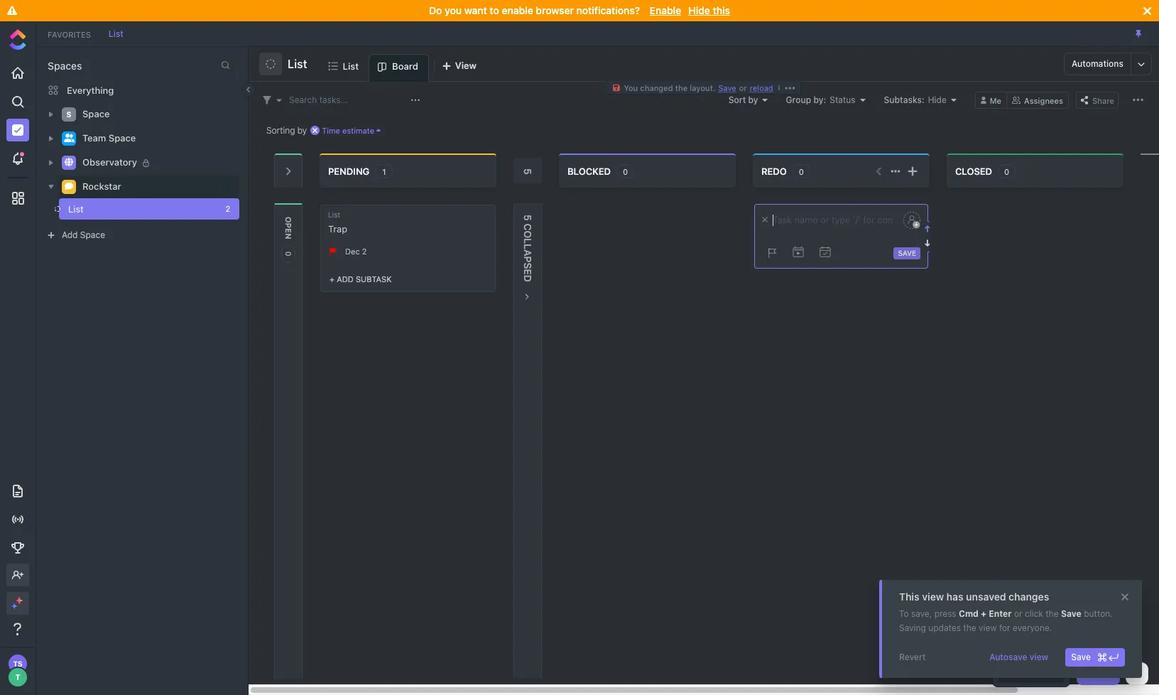 Task type: describe. For each thing, give the bounding box(es) containing it.
0 horizontal spatial the
[[676, 83, 688, 92]]

group
[[786, 94, 812, 105]]

enable
[[650, 4, 682, 16]]

globe image
[[65, 158, 73, 167]]

0 vertical spatial 2
[[226, 204, 230, 213]]

0 horizontal spatial hide
[[689, 4, 711, 16]]

saving
[[900, 623, 927, 633]]

sorting
[[267, 125, 295, 135]]

assignees button
[[1008, 91, 1070, 108]]

save inside button
[[1072, 652, 1092, 662]]

5 for 5 c o l l a p s e d
[[522, 215, 535, 221]]

1 vertical spatial view
[[979, 623, 998, 633]]

me
[[991, 96, 1002, 105]]

board link
[[392, 55, 424, 81]]

save,
[[912, 608, 933, 619]]

to
[[490, 4, 500, 16]]

trap
[[328, 223, 348, 235]]

search
[[289, 94, 317, 105]]

0 vertical spatial +
[[330, 274, 335, 283]]

Search tasks... text field
[[289, 90, 407, 110]]

closed
[[956, 165, 993, 177]]

0 for o p e n
[[284, 251, 294, 257]]

sort
[[729, 94, 746, 105]]

subtasks: hide
[[885, 94, 947, 105]]

+ inside 'this view has unsaved changes to save, press cmd + enter or click the save button. saving updates the view for everyone.'
[[982, 608, 987, 619]]

do you want to enable browser notifications? enable hide this
[[429, 4, 731, 16]]

t
[[15, 672, 20, 682]]

search tasks...
[[289, 94, 348, 105]]

1 vertical spatial e
[[522, 269, 535, 275]]

c
[[522, 224, 535, 231]]

space link
[[82, 103, 230, 126]]

revert button
[[894, 648, 932, 667]]

set priority image
[[761, 242, 783, 264]]

rockstar link
[[82, 176, 230, 198]]

observatory link
[[82, 151, 230, 174]]

view for this
[[923, 591, 945, 603]]

notifications?
[[577, 4, 640, 16]]

time estimate
[[322, 125, 375, 135]]

automations
[[1072, 58, 1124, 69]]

assignees
[[1025, 96, 1064, 105]]

time
[[322, 125, 340, 135]]

everything
[[67, 84, 114, 96]]

this view has unsaved changes to save, press cmd + enter or click the save button. saving updates the view for everyone.
[[900, 591, 1114, 633]]

unsaved
[[967, 591, 1007, 603]]

view settings element
[[1130, 91, 1148, 109]]

everything link
[[36, 79, 248, 102]]

2 inside dropdown button
[[362, 246, 367, 256]]

enable
[[502, 4, 534, 16]]

autosave
[[990, 652, 1028, 662]]

revert
[[900, 652, 927, 662]]

set priority element
[[761, 242, 783, 264]]

this
[[713, 4, 731, 16]]

for
[[1000, 623, 1011, 633]]

ts
[[13, 660, 22, 668]]

1
[[383, 167, 386, 176]]

dec 2
[[345, 246, 367, 256]]

cmd
[[960, 608, 979, 619]]

dec
[[345, 246, 360, 256]]

want
[[465, 4, 487, 16]]

sort by
[[729, 94, 759, 105]]

list button
[[282, 48, 307, 80]]

autosave view button
[[984, 648, 1055, 667]]

button.
[[1085, 608, 1114, 619]]

s
[[522, 263, 535, 269]]

1 horizontal spatial hide
[[929, 94, 947, 105]]

5 c o l l a p s e d
[[522, 215, 535, 282]]

rockstar
[[82, 181, 121, 192]]

1 vertical spatial p
[[522, 256, 535, 263]]

o
[[522, 231, 535, 238]]

space for team space
[[109, 132, 136, 144]]

n
[[284, 233, 294, 239]]

o p e n
[[284, 217, 294, 239]]

1 l from the top
[[522, 238, 535, 244]]

has
[[947, 591, 964, 603]]

automations button
[[1065, 53, 1132, 75]]

comment image
[[65, 182, 73, 191]]

blocked
[[568, 165, 611, 177]]

save inside 'this view has unsaved changes to save, press cmd + enter or click the save button. saving updates the view for everyone.'
[[1062, 608, 1082, 619]]

observatory
[[82, 157, 137, 168]]

spaces
[[48, 60, 82, 72]]

changed
[[641, 83, 674, 92]]

status
[[830, 94, 856, 105]]

sparkle svg 2 image
[[11, 603, 17, 609]]

save button
[[716, 83, 740, 92]]



Task type: locate. For each thing, give the bounding box(es) containing it.
0 vertical spatial 5
[[522, 169, 535, 175]]

team space
[[82, 132, 136, 144]]

the
[[676, 83, 688, 92], [1046, 608, 1059, 619], [964, 623, 977, 633]]

hide right subtasks:
[[929, 94, 947, 105]]

space up observatory
[[109, 132, 136, 144]]

0 horizontal spatial e
[[284, 228, 294, 233]]

0 horizontal spatial by
[[298, 125, 307, 135]]

1 vertical spatial 5
[[522, 215, 535, 221]]

0 vertical spatial e
[[284, 228, 294, 233]]

2 vertical spatial list link
[[36, 198, 216, 220]]

2 vertical spatial the
[[964, 623, 977, 633]]

0 vertical spatial or
[[740, 83, 748, 92]]

by:
[[814, 94, 827, 105]]

+ right cmd
[[982, 608, 987, 619]]

or up sort by
[[740, 83, 748, 92]]

1 vertical spatial by
[[298, 125, 307, 135]]

1 vertical spatial +
[[982, 608, 987, 619]]

0 horizontal spatial p
[[284, 223, 294, 228]]

1 horizontal spatial e
[[522, 269, 535, 275]]

2
[[226, 204, 230, 213], [362, 246, 367, 256]]

0 horizontal spatial add
[[62, 230, 78, 240]]

5 for 5
[[522, 169, 535, 175]]

view
[[923, 591, 945, 603], [979, 623, 998, 633], [1030, 652, 1049, 662]]

me button
[[976, 91, 1008, 108]]

2 vertical spatial view
[[1030, 652, 1049, 662]]

share
[[1093, 96, 1115, 105]]

a
[[522, 250, 535, 256]]

team space link
[[82, 127, 230, 150]]

0 vertical spatial by
[[749, 94, 759, 105]]

0 vertical spatial p
[[284, 223, 294, 228]]

0 vertical spatial view
[[923, 591, 945, 603]]

5
[[522, 169, 535, 175], [522, 215, 535, 221]]

the left the layout.
[[676, 83, 688, 92]]

list link
[[102, 28, 131, 39], [343, 54, 365, 81], [36, 198, 216, 220]]

by for sorting by
[[298, 125, 307, 135]]

list link up search tasks... text box at left top
[[343, 54, 365, 81]]

task
[[1096, 668, 1115, 679]]

reload
[[750, 83, 774, 92]]

or inside 'this view has unsaved changes to save, press cmd + enter or click the save button. saving updates the view for everyone.'
[[1015, 608, 1023, 619]]

view
[[455, 60, 477, 71]]

+ left "subtask"
[[330, 274, 335, 283]]

list up search
[[288, 58, 307, 70]]

space up team
[[82, 108, 110, 120]]

0 horizontal spatial 2
[[226, 204, 230, 213]]

team
[[82, 132, 106, 144]]

l up a
[[522, 238, 535, 244]]

2 vertical spatial space
[[80, 230, 105, 240]]

1 horizontal spatial +
[[982, 608, 987, 619]]

changes
[[1009, 591, 1050, 603]]

list inside list trap
[[328, 210, 340, 219]]

0 vertical spatial space
[[82, 108, 110, 120]]

by down "reload"
[[749, 94, 759, 105]]

e
[[284, 228, 294, 233], [522, 269, 535, 275]]

1 horizontal spatial the
[[964, 623, 977, 633]]

1 vertical spatial space
[[109, 132, 136, 144]]

1 vertical spatial list link
[[343, 54, 365, 81]]

sparkle svg 1 image
[[16, 597, 23, 604]]

layout.
[[690, 83, 716, 92]]

you
[[624, 83, 638, 92]]

p up n
[[284, 223, 294, 228]]

add space
[[62, 230, 105, 240]]

+
[[330, 274, 335, 283], [982, 608, 987, 619]]

add
[[62, 230, 78, 240], [337, 274, 354, 283]]

autosave view
[[990, 652, 1049, 662]]

1 vertical spatial or
[[1015, 608, 1023, 619]]

ts t
[[13, 660, 22, 682]]

list inside button
[[288, 58, 307, 70]]

1 vertical spatial the
[[1046, 608, 1059, 619]]

0 horizontal spatial or
[[740, 83, 748, 92]]

subtasks:
[[885, 94, 925, 105]]

press
[[935, 608, 957, 619]]

subtask
[[356, 274, 392, 283]]

hide left this
[[689, 4, 711, 16]]

space for add space
[[80, 230, 105, 240]]

2 horizontal spatial the
[[1046, 608, 1059, 619]]

e down a
[[522, 269, 535, 275]]

0 right blocked
[[623, 167, 628, 176]]

sort by button
[[729, 94, 768, 105]]

list link down rockstar
[[36, 198, 216, 220]]

list right favorites at the left of the page
[[109, 28, 124, 39]]

1 horizontal spatial 2
[[362, 246, 367, 256]]

or left "click"
[[1015, 608, 1023, 619]]

view down 'everyone.'
[[1030, 652, 1049, 662]]

1 5 from the top
[[522, 169, 535, 175]]

by
[[749, 94, 759, 105], [298, 125, 307, 135]]

1 horizontal spatial by
[[749, 94, 759, 105]]

l down o at the left of page
[[522, 244, 535, 250]]

group by: status
[[786, 94, 856, 105]]

0 down n
[[284, 251, 294, 257]]

0 vertical spatial hide
[[689, 4, 711, 16]]

1 vertical spatial 2
[[362, 246, 367, 256]]

1 vertical spatial hide
[[929, 94, 947, 105]]

pending
[[328, 165, 370, 177]]

0 horizontal spatial view
[[923, 591, 945, 603]]

view settings image
[[1134, 95, 1144, 105]]

+ add subtask
[[330, 274, 392, 283]]

list up trap
[[328, 210, 340, 219]]

0 for blocked
[[623, 167, 628, 176]]

0
[[623, 167, 628, 176], [799, 167, 805, 176], [1005, 167, 1010, 176], [284, 251, 294, 257]]

the down cmd
[[964, 623, 977, 633]]

0 right closed
[[1005, 167, 1010, 176]]

updates
[[929, 623, 962, 633]]

1 horizontal spatial add
[[337, 274, 354, 283]]

2 l from the top
[[522, 244, 535, 250]]

0 right redo
[[799, 167, 805, 176]]

d
[[522, 275, 535, 282]]

view up save,
[[923, 591, 945, 603]]

save button
[[1066, 648, 1126, 667]]

this
[[900, 591, 920, 603]]

hide
[[689, 4, 711, 16], [929, 94, 947, 105]]

view inside button
[[1030, 652, 1049, 662]]

tasks...
[[320, 94, 348, 105]]

list down comment icon
[[68, 203, 84, 215]]

list link right favorites at the left of the page
[[102, 28, 131, 39]]

redo
[[762, 165, 787, 177]]

add left "subtask"
[[337, 274, 354, 283]]

1 horizontal spatial view
[[979, 623, 998, 633]]

by right the sorting
[[298, 125, 307, 135]]

dec 2 button
[[345, 246, 371, 258]]

list
[[109, 28, 124, 39], [288, 58, 307, 70], [343, 60, 359, 71], [68, 203, 84, 215], [328, 210, 340, 219]]

view left for
[[979, 623, 998, 633]]

0 for redo
[[799, 167, 805, 176]]

spaces link
[[36, 60, 82, 72]]

board
[[392, 60, 418, 72]]

the right "click"
[[1046, 608, 1059, 619]]

0 for closed
[[1005, 167, 1010, 176]]

p up d
[[522, 256, 535, 263]]

you changed the layout. save or reload
[[624, 83, 774, 92]]

1 horizontal spatial p
[[522, 256, 535, 263]]

you
[[445, 4, 462, 16]]

list up search tasks... text box at left top
[[343, 60, 359, 71]]

estimate
[[343, 125, 375, 135]]

favorites
[[48, 29, 91, 39]]

0 horizontal spatial +
[[330, 274, 335, 283]]

space down rockstar
[[80, 230, 105, 240]]

click
[[1026, 608, 1044, 619]]

1 vertical spatial add
[[337, 274, 354, 283]]

browser
[[536, 4, 574, 16]]

e down o
[[284, 228, 294, 233]]

1 horizontal spatial or
[[1015, 608, 1023, 619]]

0 vertical spatial list link
[[102, 28, 131, 39]]

by for sort by
[[749, 94, 759, 105]]

0 vertical spatial add
[[62, 230, 78, 240]]

sorting by
[[267, 125, 307, 135]]

share button
[[1077, 91, 1119, 108]]

2 5 from the top
[[522, 215, 535, 221]]

2 horizontal spatial view
[[1030, 652, 1049, 662]]

o
[[284, 217, 294, 223]]

view button
[[436, 54, 483, 82]]

0 vertical spatial the
[[676, 83, 688, 92]]

Task na﻿me or type '/' for commands field
[[763, 214, 897, 227]]

to
[[900, 608, 909, 619]]

enter
[[989, 608, 1012, 619]]

everyone.
[[1014, 623, 1053, 633]]

list trap
[[328, 210, 348, 235]]

view for autosave
[[1030, 652, 1049, 662]]

add down comment icon
[[62, 230, 78, 240]]

user group image
[[64, 134, 74, 142]]



Task type: vqa. For each thing, say whether or not it's contained in the screenshot.
has
yes



